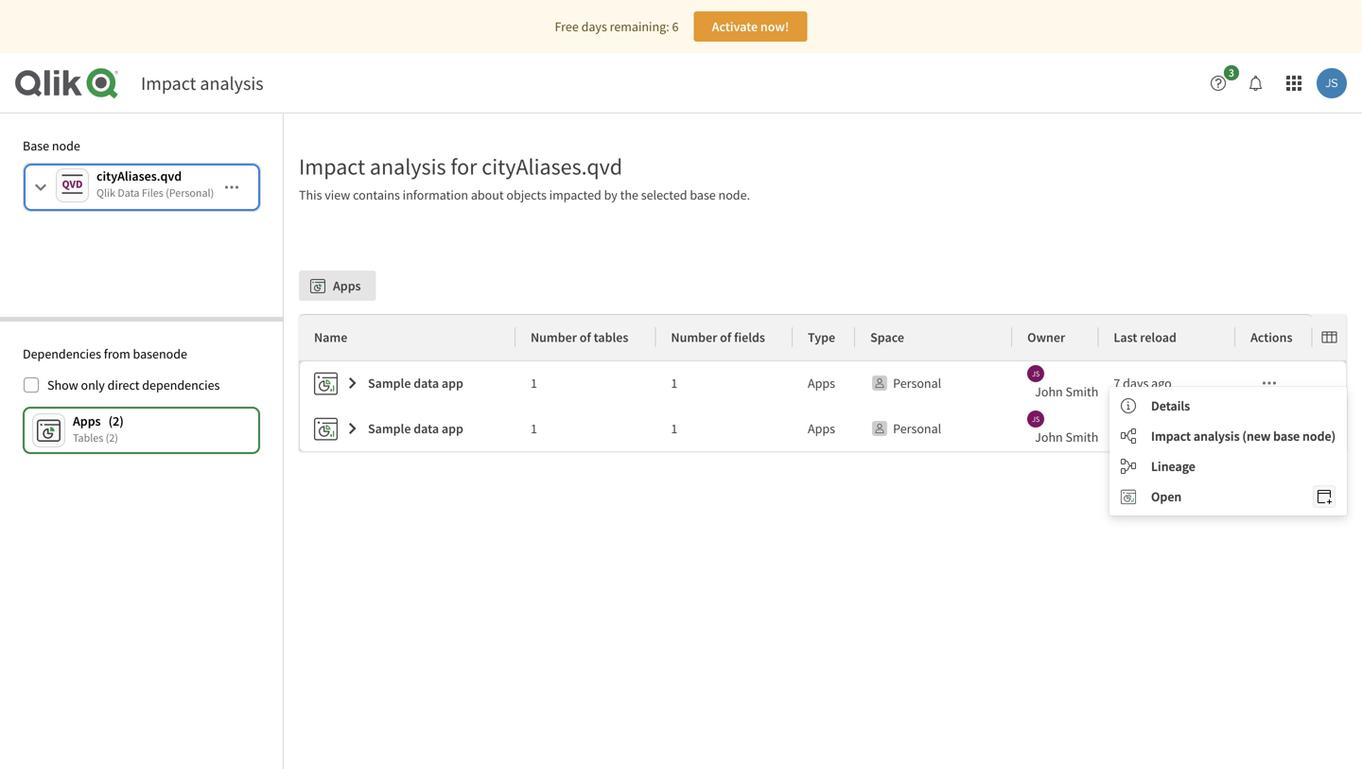 Task type: vqa. For each thing, say whether or not it's contained in the screenshot.
the Item to the top
no



Task type: describe. For each thing, give the bounding box(es) containing it.
base inside menu item
[[1274, 428, 1300, 445]]

the
[[620, 186, 639, 203]]

impact analysis (new base node) menu item
[[1110, 421, 1347, 451]]

apps button
[[299, 271, 376, 301]]

of for fields
[[720, 329, 732, 346]]

dependencies
[[23, 345, 101, 362]]

type
[[808, 329, 836, 346]]

cityaliases.qvd qlik data files (personal)
[[97, 167, 214, 200]]

cityaliases.qvd inside 'cityaliases.qvd qlik data files (personal)'
[[97, 167, 182, 185]]

now!
[[761, 18, 789, 35]]

apps (2) tables (2)
[[73, 413, 124, 445]]

personal cell for second john smith cell
[[855, 406, 1013, 452]]

base
[[23, 137, 49, 154]]

selected
[[641, 186, 687, 203]]

2 john from the top
[[1035, 429, 1063, 446]]

contains
[[353, 186, 400, 203]]

of for tables
[[580, 329, 591, 346]]

remaining:
[[610, 18, 670, 35]]

from
[[104, 345, 130, 362]]

owner
[[1028, 329, 1066, 346]]

last
[[1114, 329, 1138, 346]]

only
[[81, 377, 105, 394]]

6
[[672, 18, 679, 35]]

1 john from the top
[[1035, 383, 1063, 400]]

1 js john smith from the top
[[1032, 369, 1099, 400]]

personal for first john smith cell from the top
[[893, 375, 942, 392]]

activate
[[712, 18, 758, 35]]

direct
[[108, 377, 140, 394]]

impact analysis (new base node)
[[1151, 428, 1336, 445]]

for
[[451, 152, 477, 181]]

menu inside ia.dependency.table.dropdown.more.menu element
[[1110, 387, 1347, 516]]

(new
[[1243, 428, 1271, 445]]

node
[[52, 137, 80, 154]]

dependencies
[[142, 377, 220, 394]]

cityaliases.qvd inside impact analysis for cityaliases.qvd this view contains information about objects impacted by the selected base node.
[[482, 152, 623, 181]]

js for second john smith cell
[[1032, 414, 1040, 424]]

impact analysis
[[141, 71, 264, 95]]

by
[[604, 186, 618, 203]]

js for first john smith cell from the top
[[1032, 369, 1040, 378]]

fields
[[734, 329, 765, 346]]

show only direct dependencies
[[47, 377, 220, 394]]

more actions image
[[224, 180, 239, 195]]

app for first john smith cell from the top personal "cell"
[[442, 375, 464, 392]]

app for personal "cell" corresponding to second john smith cell
[[442, 420, 464, 437]]

last reload
[[1114, 329, 1177, 346]]

number for number of tables
[[531, 329, 577, 346]]

details
[[1151, 397, 1190, 414]]

ia.dependency.table.dropdown.more.menu element
[[0, 0, 1362, 769]]

data
[[118, 185, 140, 200]]

more actions image for second john smith cell
[[1262, 421, 1277, 436]]

impact for for
[[299, 152, 365, 181]]

lineage menu item
[[1110, 451, 1347, 482]]

personal cell for first john smith cell from the top
[[855, 360, 1013, 407]]

2 john smith cell from the top
[[1013, 406, 1099, 452]]

column picker image
[[1322, 330, 1337, 345]]

actions
[[1251, 329, 1293, 346]]



Task type: locate. For each thing, give the bounding box(es) containing it.
basenode
[[133, 345, 187, 362]]

0 horizontal spatial apps
[[73, 413, 101, 430]]

js
[[1032, 369, 1040, 378], [1032, 414, 1040, 424]]

john
[[1035, 383, 1063, 400], [1035, 429, 1063, 446]]

base
[[690, 186, 716, 203], [1274, 428, 1300, 445]]

2 of from the left
[[720, 329, 732, 346]]

1 vertical spatial more actions image
[[1262, 421, 1277, 436]]

1 js from the top
[[1032, 369, 1040, 378]]

open
[[1151, 488, 1182, 505]]

0 vertical spatial personal
[[893, 375, 942, 392]]

qlik
[[97, 185, 115, 200]]

app
[[442, 375, 464, 392], [442, 420, 464, 437]]

sample data app for second john smith cell
[[368, 420, 464, 437]]

impact inside impact analysis for cityaliases.qvd this view contains information about objects impacted by the selected base node.
[[299, 152, 365, 181]]

of left tables
[[580, 329, 591, 346]]

base inside impact analysis for cityaliases.qvd this view contains information about objects impacted by the selected base node.
[[690, 186, 716, 203]]

smith for first john smith cell from the top
[[1066, 383, 1099, 400]]

0 vertical spatial (2)
[[108, 413, 124, 430]]

of left fields
[[720, 329, 732, 346]]

activate now!
[[712, 18, 789, 35]]

1 vertical spatial smith
[[1066, 429, 1099, 446]]

impact for (new
[[1151, 428, 1191, 445]]

2 sample data app from the top
[[368, 420, 464, 437]]

base node
[[23, 137, 80, 154]]

2 data from the top
[[414, 420, 439, 437]]

(2) right tables
[[106, 431, 118, 445]]

number of fields
[[671, 329, 765, 346]]

data for first john smith cell from the top personal "cell"
[[414, 375, 439, 392]]

view
[[325, 186, 350, 203]]

apps up name on the top left of the page
[[333, 277, 361, 294]]

impact analysis element
[[141, 71, 264, 95]]

1 more actions image from the top
[[1262, 376, 1277, 391]]

1 smith from the top
[[1066, 383, 1099, 400]]

data for personal "cell" corresponding to second john smith cell
[[414, 420, 439, 437]]

2 vertical spatial analysis
[[1194, 428, 1240, 445]]

1 horizontal spatial cityaliases.qvd
[[482, 152, 623, 181]]

number left tables
[[531, 329, 577, 346]]

sample data app for first john smith cell from the top
[[368, 375, 464, 392]]

analysis inside impact analysis for cityaliases.qvd this view contains information about objects impacted by the selected base node.
[[370, 152, 446, 181]]

about
[[471, 186, 504, 203]]

1 vertical spatial sample data app
[[368, 420, 464, 437]]

cell
[[516, 360, 656, 407], [656, 360, 793, 407], [793, 360, 855, 407], [1099, 360, 1236, 407], [1236, 360, 1347, 407], [516, 406, 656, 452], [656, 406, 793, 452], [793, 406, 855, 452], [1099, 406, 1236, 452], [1236, 406, 1347, 452]]

1 horizontal spatial base
[[1274, 428, 1300, 445]]

base right (new
[[1274, 428, 1300, 445]]

sample
[[368, 375, 411, 392], [368, 420, 411, 437]]

free
[[555, 18, 579, 35]]

1 vertical spatial js john smith
[[1032, 414, 1099, 446]]

this
[[299, 186, 322, 203]]

1 horizontal spatial apps
[[333, 277, 361, 294]]

0 vertical spatial sample data app
[[368, 375, 464, 392]]

0 vertical spatial base
[[690, 186, 716, 203]]

2 sample from the top
[[368, 420, 411, 437]]

sample for first john smith cell from the top
[[368, 375, 411, 392]]

apps
[[333, 277, 361, 294], [73, 413, 101, 430]]

2 number from the left
[[671, 329, 718, 346]]

number for number of fields
[[671, 329, 718, 346]]

number
[[531, 329, 577, 346], [671, 329, 718, 346]]

days
[[581, 18, 607, 35]]

1 sample data app from the top
[[368, 375, 464, 392]]

0 horizontal spatial analysis
[[200, 71, 264, 95]]

tables
[[73, 431, 103, 445]]

1 personal cell from the top
[[855, 360, 1013, 407]]

personal for second john smith cell
[[893, 420, 942, 437]]

apps up tables
[[73, 413, 101, 430]]

1 vertical spatial sample
[[368, 420, 411, 437]]

apps for apps (2) tables (2)
[[73, 413, 101, 430]]

(2)
[[108, 413, 124, 430], [106, 431, 118, 445]]

smith for second john smith cell
[[1066, 429, 1099, 446]]

2 personal from the top
[[893, 420, 942, 437]]

files
[[142, 185, 163, 200]]

1 vertical spatial john
[[1035, 429, 1063, 446]]

2 app from the top
[[442, 420, 464, 437]]

analysis inside menu item
[[1194, 428, 1240, 445]]

1 number from the left
[[531, 329, 577, 346]]

1 vertical spatial analysis
[[370, 152, 446, 181]]

objects
[[507, 186, 547, 203]]

1 horizontal spatial number
[[671, 329, 718, 346]]

lineage
[[1151, 458, 1196, 475]]

2 more actions image from the top
[[1262, 421, 1277, 436]]

impact analysis for cityaliases.qvd this view contains information about objects impacted by the selected base node.
[[299, 152, 750, 203]]

0 vertical spatial more actions image
[[1262, 376, 1277, 391]]

node)
[[1303, 428, 1336, 445]]

0 horizontal spatial number
[[531, 329, 577, 346]]

1 sample from the top
[[368, 375, 411, 392]]

cityaliases.qvd up impacted
[[482, 152, 623, 181]]

1 horizontal spatial analysis
[[370, 152, 446, 181]]

2 js from the top
[[1032, 414, 1040, 424]]

1 personal from the top
[[893, 375, 942, 392]]

open menu item
[[1110, 482, 1347, 512]]

more actions image
[[1262, 376, 1277, 391], [1262, 421, 1277, 436]]

impacted
[[549, 186, 602, 203]]

details menu item
[[1110, 391, 1347, 421]]

free days remaining: 6
[[555, 18, 679, 35]]

2 horizontal spatial analysis
[[1194, 428, 1240, 445]]

apps inside button
[[333, 277, 361, 294]]

1 vertical spatial personal
[[893, 420, 942, 437]]

more actions image for first john smith cell from the top
[[1262, 376, 1277, 391]]

analysis for for
[[370, 152, 446, 181]]

information
[[403, 186, 468, 203]]

2 horizontal spatial impact
[[1151, 428, 1191, 445]]

0 horizontal spatial base
[[690, 186, 716, 203]]

1 vertical spatial apps
[[73, 413, 101, 430]]

0 vertical spatial impact
[[141, 71, 196, 95]]

1 vertical spatial data
[[414, 420, 439, 437]]

sample for second john smith cell
[[368, 420, 411, 437]]

personal
[[893, 375, 942, 392], [893, 420, 942, 437]]

more actions image down actions
[[1262, 376, 1277, 391]]

analysis
[[200, 71, 264, 95], [370, 152, 446, 181], [1194, 428, 1240, 445]]

1 vertical spatial impact
[[299, 152, 365, 181]]

js john smith
[[1032, 369, 1099, 400], [1032, 414, 1099, 446]]

analysis for (new
[[1194, 428, 1240, 445]]

dependencies from basenode
[[23, 345, 187, 362]]

sample data app
[[368, 375, 464, 392], [368, 420, 464, 437]]

smith
[[1066, 383, 1099, 400], [1066, 429, 1099, 446]]

space
[[871, 329, 904, 346]]

1 vertical spatial js
[[1032, 414, 1040, 424]]

reload
[[1140, 329, 1177, 346]]

2 personal cell from the top
[[855, 406, 1013, 452]]

1 john smith cell from the top
[[1013, 360, 1099, 407]]

apps for apps
[[333, 277, 361, 294]]

0 vertical spatial apps
[[333, 277, 361, 294]]

more actions image left node)
[[1262, 421, 1277, 436]]

personal cell
[[855, 360, 1013, 407], [855, 406, 1013, 452]]

data
[[414, 375, 439, 392], [414, 420, 439, 437]]

0 vertical spatial data
[[414, 375, 439, 392]]

1 vertical spatial app
[[442, 420, 464, 437]]

impactanalysis.basenode.resource.opentablefilter image
[[33, 180, 48, 195]]

1 app from the top
[[442, 375, 464, 392]]

1 horizontal spatial of
[[720, 329, 732, 346]]

0 vertical spatial smith
[[1066, 383, 1099, 400]]

0 vertical spatial js
[[1032, 369, 1040, 378]]

of
[[580, 329, 591, 346], [720, 329, 732, 346]]

2 vertical spatial impact
[[1151, 428, 1191, 445]]

2 smith from the top
[[1066, 429, 1099, 446]]

0 horizontal spatial impact
[[141, 71, 196, 95]]

base left node.
[[690, 186, 716, 203]]

0 vertical spatial app
[[442, 375, 464, 392]]

cityaliases.qvd up data
[[97, 167, 182, 185]]

0 vertical spatial js john smith
[[1032, 369, 1099, 400]]

1 horizontal spatial impact
[[299, 152, 365, 181]]

tables
[[594, 329, 629, 346]]

john smith cell
[[1013, 360, 1099, 407], [1013, 406, 1099, 452]]

node.
[[719, 186, 750, 203]]

0 vertical spatial john
[[1035, 383, 1063, 400]]

menu
[[1110, 387, 1347, 516]]

impact inside menu item
[[1151, 428, 1191, 445]]

number of tables
[[531, 329, 629, 346]]

2 js john smith from the top
[[1032, 414, 1099, 446]]

0 horizontal spatial cityaliases.qvd
[[97, 167, 182, 185]]

show
[[47, 377, 78, 394]]

name
[[314, 329, 348, 346]]

activate now! link
[[694, 11, 808, 42]]

impact
[[141, 71, 196, 95], [299, 152, 365, 181], [1151, 428, 1191, 445]]

1 vertical spatial base
[[1274, 428, 1300, 445]]

0 vertical spatial sample
[[368, 375, 411, 392]]

cityaliases.qvd
[[482, 152, 623, 181], [97, 167, 182, 185]]

(personal)
[[166, 185, 214, 200]]

(2) down direct
[[108, 413, 124, 430]]

1 of from the left
[[580, 329, 591, 346]]

number left fields
[[671, 329, 718, 346]]

1 vertical spatial (2)
[[106, 431, 118, 445]]

0 horizontal spatial of
[[580, 329, 591, 346]]

1 data from the top
[[414, 375, 439, 392]]

menu containing details
[[1110, 387, 1347, 516]]

apps inside apps (2) tables (2)
[[73, 413, 101, 430]]

0 vertical spatial analysis
[[200, 71, 264, 95]]



